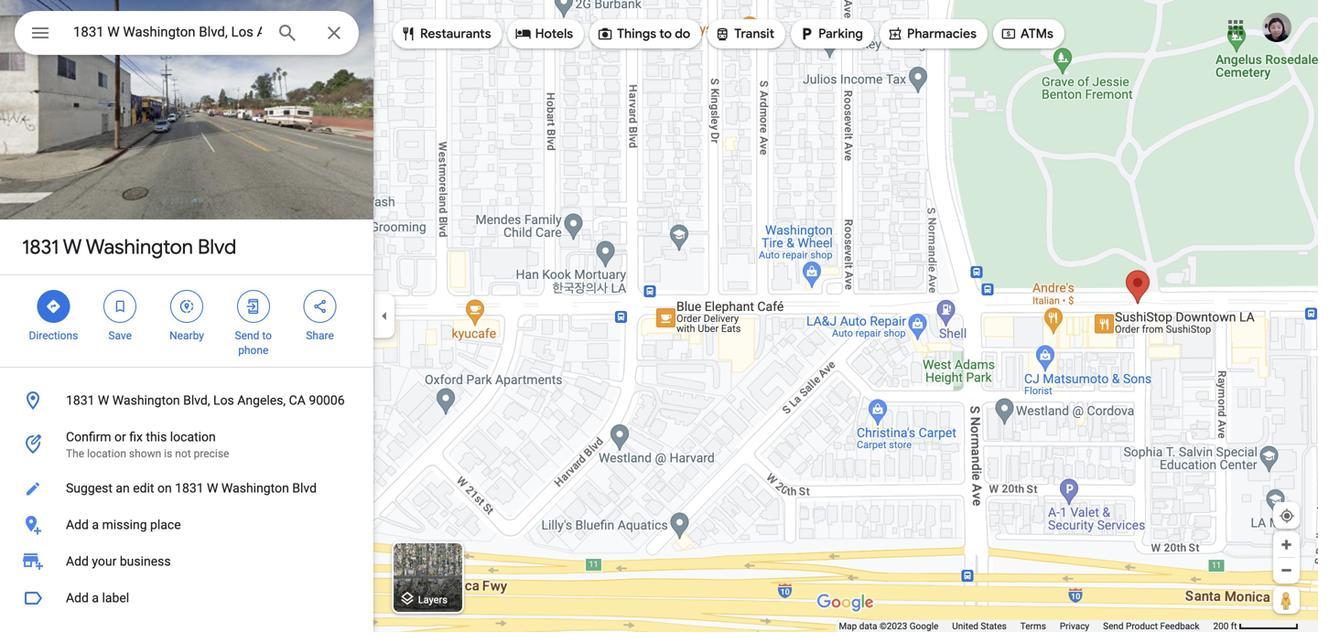 Task type: vqa. For each thing, say whether or not it's contained in the screenshot.
dining
no



Task type: describe. For each thing, give the bounding box(es) containing it.
1831 w washington blvd, los angeles, ca 90006
[[66, 393, 345, 408]]

phone
[[238, 344, 269, 357]]

feedback
[[1160, 621, 1199, 632]]

2 horizontal spatial 1831
[[175, 481, 204, 496]]

add for add a label
[[66, 591, 89, 606]]

add for add your business
[[66, 554, 89, 569]]

not
[[175, 448, 191, 460]]

1831 W Washington Blvd, Los Angeles, CA 90007 field
[[15, 11, 359, 55]]

to inside send to phone
[[262, 330, 272, 342]]

90006
[[309, 393, 345, 408]]

your
[[92, 554, 117, 569]]

add a missing place button
[[0, 507, 373, 544]]

2 horizontal spatial w
[[207, 481, 218, 496]]

send for send product feedback
[[1103, 621, 1124, 632]]


[[515, 24, 531, 44]]

send product feedback
[[1103, 621, 1199, 632]]

this
[[146, 430, 167, 445]]

 hotels
[[515, 24, 573, 44]]

missing
[[102, 518, 147, 533]]

 button
[[15, 11, 66, 59]]

layers
[[418, 594, 447, 606]]

transit
[[734, 26, 774, 42]]

confirm
[[66, 430, 111, 445]]


[[714, 24, 731, 44]]


[[1000, 24, 1017, 44]]


[[887, 24, 903, 44]]

200
[[1213, 621, 1229, 632]]

0 vertical spatial location
[[170, 430, 216, 445]]

w for 1831 w washington blvd
[[63, 234, 82, 260]]

200 ft
[[1213, 621, 1237, 632]]

united states
[[952, 621, 1007, 632]]

1831 w washington blvd
[[22, 234, 236, 260]]

edit
[[133, 481, 154, 496]]


[[312, 297, 328, 317]]

google account: michele murakami  
(michele.murakami@adept.ai) image
[[1262, 13, 1291, 42]]

is
[[164, 448, 172, 460]]

map data ©2023 google
[[839, 621, 938, 632]]

zoom in image
[[1280, 538, 1293, 552]]

directions
[[29, 330, 78, 342]]

google maps element
[[0, 0, 1318, 632]]

 things to do
[[597, 24, 690, 44]]

product
[[1126, 621, 1158, 632]]

2 vertical spatial washington
[[221, 481, 289, 496]]

ca
[[289, 393, 306, 408]]


[[112, 297, 128, 317]]

share
[[306, 330, 334, 342]]

1 vertical spatial location
[[87, 448, 126, 460]]

angeles,
[[237, 393, 286, 408]]

 restaurants
[[400, 24, 491, 44]]

 search field
[[15, 11, 359, 59]]

fix
[[129, 430, 143, 445]]


[[798, 24, 815, 44]]

footer inside 'google maps' element
[[839, 621, 1213, 632]]

or
[[114, 430, 126, 445]]

a for label
[[92, 591, 99, 606]]



Task type: locate. For each thing, give the bounding box(es) containing it.
send
[[235, 330, 259, 342], [1103, 621, 1124, 632]]

footer
[[839, 621, 1213, 632]]

1 horizontal spatial 1831
[[66, 393, 95, 408]]

w down precise
[[207, 481, 218, 496]]

1 vertical spatial washington
[[112, 393, 180, 408]]

washington
[[86, 234, 193, 260], [112, 393, 180, 408], [221, 481, 289, 496]]

washington down precise
[[221, 481, 289, 496]]

blvd
[[198, 234, 236, 260], [292, 481, 317, 496]]

blvd up actions for 1831 w washington blvd region
[[198, 234, 236, 260]]

w up confirm
[[98, 393, 109, 408]]

1 horizontal spatial send
[[1103, 621, 1124, 632]]

data
[[859, 621, 877, 632]]

ft
[[1231, 621, 1237, 632]]

suggest
[[66, 481, 113, 496]]

precise
[[194, 448, 229, 460]]

None field
[[73, 21, 262, 43]]

add left label
[[66, 591, 89, 606]]

send for send to phone
[[235, 330, 259, 342]]


[[45, 297, 62, 317]]

0 vertical spatial w
[[63, 234, 82, 260]]

a for missing
[[92, 518, 99, 533]]

hotels
[[535, 26, 573, 42]]

0 vertical spatial add
[[66, 518, 89, 533]]

1 horizontal spatial location
[[170, 430, 216, 445]]

restaurants
[[420, 26, 491, 42]]

2 a from the top
[[92, 591, 99, 606]]

los
[[213, 393, 234, 408]]

add left your on the bottom left of page
[[66, 554, 89, 569]]

200 ft button
[[1213, 621, 1299, 632]]

the
[[66, 448, 84, 460]]

save
[[108, 330, 132, 342]]

washington for blvd
[[86, 234, 193, 260]]

things
[[617, 26, 656, 42]]

send up phone
[[235, 330, 259, 342]]

atms
[[1020, 26, 1053, 42]]

united states button
[[952, 621, 1007, 632]]

1831 up 
[[22, 234, 59, 260]]

united
[[952, 621, 978, 632]]

nearby
[[169, 330, 204, 342]]

1831 for 1831 w washington blvd
[[22, 234, 59, 260]]

on
[[157, 481, 172, 496]]

a left the missing
[[92, 518, 99, 533]]

 transit
[[714, 24, 774, 44]]

privacy
[[1060, 621, 1089, 632]]

blvd down ca
[[292, 481, 317, 496]]

confirm or fix this location the location shown is not precise
[[66, 430, 229, 460]]

to inside  things to do
[[659, 26, 672, 42]]

add inside add a missing place button
[[66, 518, 89, 533]]

0 vertical spatial a
[[92, 518, 99, 533]]


[[245, 297, 262, 317]]

states
[[981, 621, 1007, 632]]

w
[[63, 234, 82, 260], [98, 393, 109, 408], [207, 481, 218, 496]]

a
[[92, 518, 99, 533], [92, 591, 99, 606]]

a inside button
[[92, 591, 99, 606]]

do
[[675, 26, 690, 42]]

google
[[910, 621, 938, 632]]

a left label
[[92, 591, 99, 606]]

0 horizontal spatial to
[[262, 330, 272, 342]]

a inside button
[[92, 518, 99, 533]]

2 add from the top
[[66, 554, 89, 569]]

send product feedback button
[[1103, 621, 1199, 632]]

washington up the this
[[112, 393, 180, 408]]

1831 up confirm
[[66, 393, 95, 408]]

0 vertical spatial washington
[[86, 234, 193, 260]]

location down or at the bottom left of page
[[87, 448, 126, 460]]

1831 for 1831 w washington blvd, los angeles, ca 90006
[[66, 393, 95, 408]]

1 horizontal spatial w
[[98, 393, 109, 408]]

w up directions
[[63, 234, 82, 260]]

1 a from the top
[[92, 518, 99, 533]]

0 horizontal spatial blvd
[[198, 234, 236, 260]]

to
[[659, 26, 672, 42], [262, 330, 272, 342]]

actions for 1831 w washington blvd region
[[0, 276, 373, 367]]

send left product
[[1103, 621, 1124, 632]]

show street view coverage image
[[1273, 587, 1300, 614]]

none field inside the 1831 w washington blvd, los angeles, ca 90007 field
[[73, 21, 262, 43]]

to left do
[[659, 26, 672, 42]]

send inside button
[[1103, 621, 1124, 632]]

1831 right on
[[175, 481, 204, 496]]

1831 w washington blvd main content
[[0, 0, 373, 632]]


[[178, 297, 195, 317]]

location
[[170, 430, 216, 445], [87, 448, 126, 460]]

0 horizontal spatial w
[[63, 234, 82, 260]]

1 vertical spatial 1831
[[66, 393, 95, 408]]

1 add from the top
[[66, 518, 89, 533]]

terms
[[1020, 621, 1046, 632]]

place
[[150, 518, 181, 533]]

1831
[[22, 234, 59, 260], [66, 393, 95, 408], [175, 481, 204, 496]]

 pharmacies
[[887, 24, 977, 44]]

suggest an edit on 1831 w washington blvd button
[[0, 470, 373, 507]]

0 horizontal spatial 1831
[[22, 234, 59, 260]]

send to phone
[[235, 330, 272, 357]]

blvd inside button
[[292, 481, 317, 496]]

1 vertical spatial a
[[92, 591, 99, 606]]

1 vertical spatial to
[[262, 330, 272, 342]]

0 horizontal spatial send
[[235, 330, 259, 342]]

1 vertical spatial blvd
[[292, 481, 317, 496]]

add a label button
[[0, 580, 373, 617]]

add down 'suggest' at the left bottom
[[66, 518, 89, 533]]


[[400, 24, 416, 44]]

add for add a missing place
[[66, 518, 89, 533]]

footer containing map data ©2023 google
[[839, 621, 1213, 632]]

0 horizontal spatial location
[[87, 448, 126, 460]]

to up phone
[[262, 330, 272, 342]]

add your business link
[[0, 544, 373, 580]]

1 vertical spatial send
[[1103, 621, 1124, 632]]

0 vertical spatial blvd
[[198, 234, 236, 260]]

1 vertical spatial w
[[98, 393, 109, 408]]

shown
[[129, 448, 161, 460]]

zoom out image
[[1280, 564, 1293, 578]]

label
[[102, 591, 129, 606]]

2 vertical spatial w
[[207, 481, 218, 496]]

 parking
[[798, 24, 863, 44]]

blvd,
[[183, 393, 210, 408]]

suggest an edit on 1831 w washington blvd
[[66, 481, 317, 496]]

w for 1831 w washington blvd, los angeles, ca 90006
[[98, 393, 109, 408]]

3 add from the top
[[66, 591, 89, 606]]

an
[[116, 481, 130, 496]]

add inside add your business link
[[66, 554, 89, 569]]

2 vertical spatial 1831
[[175, 481, 204, 496]]

washington for blvd,
[[112, 393, 180, 408]]

add a missing place
[[66, 518, 181, 533]]

show your location image
[[1279, 508, 1295, 524]]

0 vertical spatial 1831
[[22, 234, 59, 260]]

1 horizontal spatial blvd
[[292, 481, 317, 496]]

1 horizontal spatial to
[[659, 26, 672, 42]]

0 vertical spatial to
[[659, 26, 672, 42]]

add inside add a label button
[[66, 591, 89, 606]]

privacy button
[[1060, 621, 1089, 632]]

collapse side panel image
[[374, 306, 394, 326]]

pharmacies
[[907, 26, 977, 42]]

business
[[120, 554, 171, 569]]

1831 w washington blvd, los angeles, ca 90006 button
[[0, 383, 373, 419]]

add your business
[[66, 554, 171, 569]]

washington up 
[[86, 234, 193, 260]]

0 vertical spatial send
[[235, 330, 259, 342]]

parking
[[818, 26, 863, 42]]

add a label
[[66, 591, 129, 606]]

©2023
[[880, 621, 907, 632]]

1 vertical spatial add
[[66, 554, 89, 569]]

add
[[66, 518, 89, 533], [66, 554, 89, 569], [66, 591, 89, 606]]

terms button
[[1020, 621, 1046, 632]]

send inside send to phone
[[235, 330, 259, 342]]


[[597, 24, 613, 44]]

 atms
[[1000, 24, 1053, 44]]

map
[[839, 621, 857, 632]]

2 vertical spatial add
[[66, 591, 89, 606]]


[[29, 20, 51, 46]]

location up not
[[170, 430, 216, 445]]



